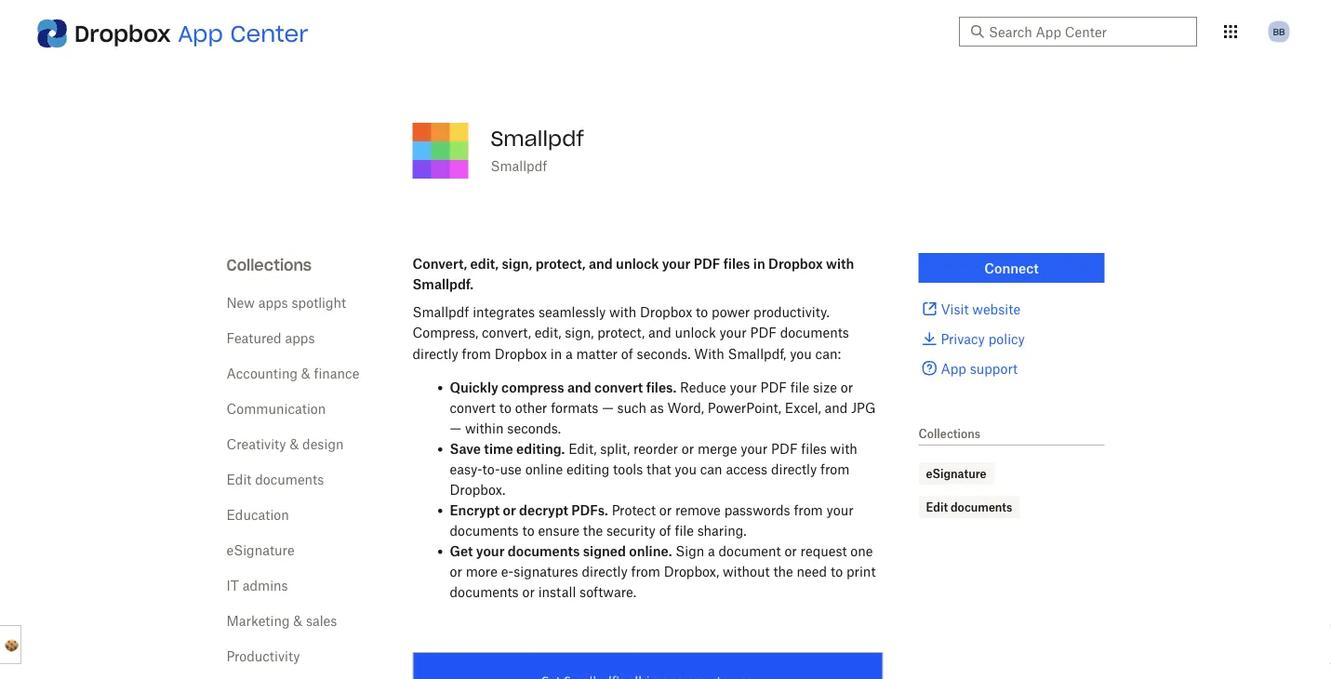 Task type: vqa. For each thing, say whether or not it's contained in the screenshot.
Center
yes



Task type: locate. For each thing, give the bounding box(es) containing it.
0 vertical spatial &
[[301, 365, 310, 381]]

0 vertical spatial apps
[[258, 295, 288, 310]]

1 vertical spatial edit documents link
[[926, 498, 1013, 516]]

1 vertical spatial —
[[450, 420, 462, 436]]

2 horizontal spatial directly
[[771, 461, 817, 477]]

you
[[790, 346, 812, 361], [675, 461, 697, 477]]

pdf inside smallpdf integrates seamlessly with dropbox to power productivity. compress, convert, edit, sign, protect, and unlock your pdf documents directly from dropbox in a matter of seconds. with smallpdf, you can:
[[750, 325, 777, 340]]

privacy policy
[[941, 331, 1025, 347]]

1 horizontal spatial the
[[774, 564, 794, 579]]

policy
[[989, 331, 1025, 347]]

to-
[[483, 461, 500, 477]]

seconds. inside smallpdf integrates seamlessly with dropbox to power productivity. compress, convert, edit, sign, protect, and unlock your pdf documents directly from dropbox in a matter of seconds. with smallpdf, you can:
[[637, 346, 691, 361]]

0 vertical spatial you
[[790, 346, 812, 361]]

smallpdf for smallpdf smallpdf
[[491, 126, 584, 152]]

dropbox app center
[[74, 19, 309, 47]]

and down size
[[825, 400, 848, 416]]

the left need
[[774, 564, 794, 579]]

1 horizontal spatial edit documents
[[926, 500, 1013, 514]]

edit documents for the right "edit documents" link
[[926, 500, 1013, 514]]

and up seamlessly on the top left
[[589, 255, 613, 271]]

your inside protect or remove passwords from your documents to ensure the security of file sharing.
[[827, 502, 854, 518]]

1 vertical spatial apps
[[285, 330, 315, 346]]

directly inside sign a document or request one or more e-signatures directly from dropbox, without the need to print documents or install software.
[[582, 564, 628, 579]]

pdf inside "convert, edit, sign, protect, and unlock your pdf files in dropbox with smallpdf."
[[694, 255, 721, 271]]

1 horizontal spatial sign,
[[565, 325, 594, 340]]

0 horizontal spatial you
[[675, 461, 697, 477]]

you left can
[[675, 461, 697, 477]]

unlock inside smallpdf integrates seamlessly with dropbox to power productivity. compress, convert, edit, sign, protect, and unlock your pdf documents directly from dropbox in a matter of seconds. with smallpdf, you can:
[[675, 325, 716, 340]]

file inside protect or remove passwords from your documents to ensure the security of file sharing.
[[675, 523, 694, 539]]

reorder
[[634, 441, 678, 457]]

0 horizontal spatial seconds.
[[507, 420, 561, 436]]

sign, inside smallpdf integrates seamlessly with dropbox to power productivity. compress, convert, edit, sign, protect, and unlock your pdf documents directly from dropbox in a matter of seconds. with smallpdf, you can:
[[565, 325, 594, 340]]

1 vertical spatial esignature
[[227, 542, 295, 558]]

easy-
[[450, 461, 483, 477]]

in inside smallpdf integrates seamlessly with dropbox to power productivity. compress, convert, edit, sign, protect, and unlock your pdf documents directly from dropbox in a matter of seconds. with smallpdf, you can:
[[551, 346, 562, 361]]

1 vertical spatial unlock
[[675, 325, 716, 340]]

or right size
[[841, 379, 853, 395]]

1 horizontal spatial esignature link
[[926, 464, 987, 483]]

without
[[723, 564, 770, 579]]

edit, down seamlessly on the top left
[[535, 325, 562, 340]]

0 vertical spatial of
[[621, 346, 634, 361]]

0 horizontal spatial files
[[724, 255, 750, 271]]

pdf up the powerpoint,
[[761, 379, 787, 395]]

with down "convert, edit, sign, protect, and unlock your pdf files in dropbox with smallpdf."
[[610, 304, 637, 320]]

1 vertical spatial file
[[675, 523, 694, 539]]

from up quickly
[[462, 346, 491, 361]]

1 horizontal spatial file
[[791, 379, 810, 395]]

2 vertical spatial with
[[831, 441, 858, 457]]

of inside smallpdf integrates seamlessly with dropbox to power productivity. compress, convert, edit, sign, protect, and unlock your pdf documents directly from dropbox in a matter of seconds. with smallpdf, you can:
[[621, 346, 634, 361]]

seamlessly
[[539, 304, 606, 320]]

edit, inside "convert, edit, sign, protect, and unlock your pdf files in dropbox with smallpdf."
[[471, 255, 499, 271]]

you left 'can:'
[[790, 346, 812, 361]]

0 vertical spatial edit documents
[[227, 471, 324, 487]]

to left 'power'
[[696, 304, 708, 320]]

0 vertical spatial protect,
[[536, 255, 586, 271]]

1 vertical spatial you
[[675, 461, 697, 477]]

that
[[647, 461, 671, 477]]

app support link
[[919, 357, 1105, 380]]

0 vertical spatial convert
[[595, 379, 643, 395]]

connect button
[[919, 253, 1105, 283]]

with inside edit, split, reorder or merge your pdf files with easy-to-use online editing tools that you can access directly from dropbox.
[[831, 441, 858, 457]]

directly inside smallpdf integrates seamlessly with dropbox to power productivity. compress, convert, edit, sign, protect, and unlock your pdf documents directly from dropbox in a matter of seconds. with smallpdf, you can:
[[413, 346, 459, 361]]

productivity.
[[754, 304, 830, 320]]

apps for new
[[258, 295, 288, 310]]

of up online.
[[659, 523, 671, 539]]

from up request
[[794, 502, 823, 518]]

1 vertical spatial directly
[[771, 461, 817, 477]]

convert down quickly
[[450, 400, 496, 416]]

encrypt or decrypt pdfs.
[[450, 502, 609, 518]]

to down the encrypt or decrypt pdfs.
[[522, 523, 535, 539]]

& left sales at the bottom of the page
[[293, 613, 303, 629]]

2 vertical spatial directly
[[582, 564, 628, 579]]

with down jpg
[[831, 441, 858, 457]]

word,
[[668, 400, 704, 416]]

0 horizontal spatial edit
[[227, 471, 252, 487]]

1 vertical spatial convert
[[450, 400, 496, 416]]

convert up such
[[595, 379, 643, 395]]

sign a document or request one or more e-signatures directly from dropbox, without the need to print documents or install software.
[[450, 543, 876, 600]]

in up productivity.
[[754, 255, 766, 271]]

edit,
[[471, 255, 499, 271], [535, 325, 562, 340]]

1 vertical spatial edit,
[[535, 325, 562, 340]]

new apps spotlight link
[[227, 295, 346, 310]]

edit, right convert,
[[471, 255, 499, 271]]

0 horizontal spatial convert
[[450, 400, 496, 416]]

0 horizontal spatial edit,
[[471, 255, 499, 271]]

a left matter in the bottom of the page
[[566, 346, 573, 361]]

edit documents link
[[227, 471, 324, 487], [926, 498, 1013, 516]]

1 horizontal spatial app
[[941, 361, 967, 376]]

1 vertical spatial edit
[[926, 500, 948, 514]]

from down excel,
[[821, 461, 850, 477]]

1 vertical spatial of
[[659, 523, 671, 539]]

app left center
[[178, 19, 223, 47]]

matter
[[577, 346, 618, 361]]

the inside sign a document or request one or more e-signatures directly from dropbox, without the need to print documents or install software.
[[774, 564, 794, 579]]

marketing
[[227, 613, 290, 629]]

protect
[[612, 502, 656, 518]]

0 horizontal spatial file
[[675, 523, 694, 539]]

esignature link
[[926, 464, 987, 483], [227, 542, 295, 558]]

protect, up seamlessly on the top left
[[536, 255, 586, 271]]

in inside "convert, edit, sign, protect, and unlock your pdf files in dropbox with smallpdf."
[[754, 255, 766, 271]]

signatures
[[514, 564, 579, 579]]

protect, up matter in the bottom of the page
[[598, 325, 645, 340]]

unlock up smallpdf integrates seamlessly with dropbox to power productivity. compress, convert, edit, sign, protect, and unlock your pdf documents directly from dropbox in a matter of seconds. with smallpdf, you can:
[[616, 255, 659, 271]]

to inside smallpdf integrates seamlessly with dropbox to power productivity. compress, convert, edit, sign, protect, and unlock your pdf documents directly from dropbox in a matter of seconds. with smallpdf, you can:
[[696, 304, 708, 320]]

— left such
[[602, 400, 614, 416]]

0 horizontal spatial in
[[551, 346, 562, 361]]

powerpoint,
[[708, 400, 782, 416]]

app down privacy
[[941, 361, 967, 376]]

reduce your pdf file size or convert to other formats — such as word, powerpoint, excel, and jpg — within seconds.
[[450, 379, 876, 436]]

& for finance
[[301, 365, 310, 381]]

documents inside sign a document or request one or more e-signatures directly from dropbox, without the need to print documents or install software.
[[450, 584, 519, 600]]

the down pdfs.
[[583, 523, 603, 539]]

productivity link
[[227, 648, 300, 664]]

connect
[[985, 260, 1039, 276]]

1 vertical spatial seconds.
[[507, 420, 561, 436]]

to left other
[[499, 400, 512, 416]]

&
[[301, 365, 310, 381], [290, 436, 299, 452], [293, 613, 303, 629]]

convert
[[595, 379, 643, 395], [450, 400, 496, 416]]

of
[[621, 346, 634, 361], [659, 523, 671, 539]]

documents inside smallpdf integrates seamlessly with dropbox to power productivity. compress, convert, edit, sign, protect, and unlock your pdf documents directly from dropbox in a matter of seconds. with smallpdf, you can:
[[780, 325, 849, 340]]

1 vertical spatial collections
[[919, 427, 981, 441]]

to
[[696, 304, 708, 320], [499, 400, 512, 416], [522, 523, 535, 539], [831, 564, 843, 579]]

edit, inside smallpdf integrates seamlessly with dropbox to power productivity. compress, convert, edit, sign, protect, and unlock your pdf documents directly from dropbox in a matter of seconds. with smallpdf, you can:
[[535, 325, 562, 340]]

protect, inside smallpdf integrates seamlessly with dropbox to power productivity. compress, convert, edit, sign, protect, and unlock your pdf documents directly from dropbox in a matter of seconds. with smallpdf, you can:
[[598, 325, 645, 340]]

0 horizontal spatial a
[[566, 346, 573, 361]]

seconds.
[[637, 346, 691, 361], [507, 420, 561, 436]]

0 horizontal spatial edit documents
[[227, 471, 324, 487]]

in up the quickly compress and convert files.
[[551, 346, 562, 361]]

apps up accounting & finance
[[285, 330, 315, 346]]

file up sign
[[675, 523, 694, 539]]

tools
[[613, 461, 643, 477]]

0 vertical spatial collections
[[227, 255, 312, 275]]

0 horizontal spatial unlock
[[616, 255, 659, 271]]

1 horizontal spatial seconds.
[[637, 346, 691, 361]]

or inside reduce your pdf file size or convert to other formats — such as word, powerpoint, excel, and jpg — within seconds.
[[841, 379, 853, 395]]

0 vertical spatial the
[[583, 523, 603, 539]]

0 horizontal spatial sign,
[[502, 255, 533, 271]]

sign, down seamlessly on the top left
[[565, 325, 594, 340]]

smallpdf integrates seamlessly with dropbox to power productivity. compress, convert, edit, sign, protect, and unlock your pdf documents directly from dropbox in a matter of seconds. with smallpdf, you can:
[[413, 304, 849, 361]]

encrypt
[[450, 502, 500, 518]]

the inside protect or remove passwords from your documents to ensure the security of file sharing.
[[583, 523, 603, 539]]

pdf up 'power'
[[694, 255, 721, 271]]

or
[[841, 379, 853, 395], [682, 441, 694, 457], [503, 502, 516, 518], [660, 502, 672, 518], [785, 543, 797, 559], [450, 564, 462, 579], [522, 584, 535, 600]]

collections down app support
[[919, 427, 981, 441]]

0 horizontal spatial directly
[[413, 346, 459, 361]]

or right the protect
[[660, 502, 672, 518]]

files inside "convert, edit, sign, protect, and unlock your pdf files in dropbox with smallpdf."
[[724, 255, 750, 271]]

1 vertical spatial edit documents
[[926, 500, 1013, 514]]

to down request
[[831, 564, 843, 579]]

get your documents signed online.
[[450, 543, 672, 559]]

with inside "convert, edit, sign, protect, and unlock your pdf files in dropbox with smallpdf."
[[826, 255, 855, 271]]

1 vertical spatial sign,
[[565, 325, 594, 340]]

edit, split, reorder or merge your pdf files with easy-to-use online editing tools that you can access directly from dropbox.
[[450, 441, 858, 498]]

accounting & finance link
[[227, 365, 360, 381]]

0 vertical spatial app
[[178, 19, 223, 47]]

1 horizontal spatial collections
[[919, 427, 981, 441]]

1 horizontal spatial files
[[802, 441, 827, 457]]

app inside "link"
[[941, 361, 967, 376]]

directly right access
[[771, 461, 817, 477]]

communication
[[227, 401, 326, 416]]

directly inside edit, split, reorder or merge your pdf files with easy-to-use online editing tools that you can access directly from dropbox.
[[771, 461, 817, 477]]

0 vertical spatial unlock
[[616, 255, 659, 271]]

2 vertical spatial smallpdf
[[413, 304, 469, 320]]

editing
[[567, 461, 610, 477]]

0 horizontal spatial the
[[583, 523, 603, 539]]

convert, edit, sign, protect, and unlock your pdf files in dropbox with smallpdf.
[[413, 255, 855, 292]]

& left finance
[[301, 365, 310, 381]]

1 vertical spatial files
[[802, 441, 827, 457]]

pdf inside reduce your pdf file size or convert to other formats — such as word, powerpoint, excel, and jpg — within seconds.
[[761, 379, 787, 395]]

directly
[[413, 346, 459, 361], [771, 461, 817, 477], [582, 564, 628, 579]]

your up request
[[827, 502, 854, 518]]

1 horizontal spatial —
[[602, 400, 614, 416]]

1 vertical spatial app
[[941, 361, 967, 376]]

1 vertical spatial smallpdf
[[491, 158, 547, 174]]

0 vertical spatial with
[[826, 255, 855, 271]]

convert inside reduce your pdf file size or convert to other formats — such as word, powerpoint, excel, and jpg — within seconds.
[[450, 400, 496, 416]]

1 vertical spatial with
[[610, 304, 637, 320]]

marketing & sales
[[227, 613, 337, 629]]

and inside smallpdf integrates seamlessly with dropbox to power productivity. compress, convert, edit, sign, protect, and unlock your pdf documents directly from dropbox in a matter of seconds. with smallpdf, you can:
[[649, 325, 672, 340]]

1 horizontal spatial of
[[659, 523, 671, 539]]

convert,
[[482, 325, 531, 340]]

productivity
[[227, 648, 300, 664]]

1 horizontal spatial directly
[[582, 564, 628, 579]]

0 horizontal spatial of
[[621, 346, 634, 361]]

pdf down excel,
[[772, 441, 798, 457]]

design
[[303, 436, 344, 452]]

as
[[650, 400, 664, 416]]

files
[[724, 255, 750, 271], [802, 441, 827, 457]]

0 vertical spatial esignature link
[[926, 464, 987, 483]]

collections up new apps spotlight link
[[227, 255, 312, 275]]

from inside sign a document or request one or more e-signatures directly from dropbox, without the need to print documents or install software.
[[631, 564, 661, 579]]

1 horizontal spatial unlock
[[675, 325, 716, 340]]

your down 'power'
[[720, 325, 747, 340]]

and up files.
[[649, 325, 672, 340]]

apps for featured
[[285, 330, 315, 346]]

sign,
[[502, 255, 533, 271], [565, 325, 594, 340]]

seconds. up files.
[[637, 346, 691, 361]]

files up 'power'
[[724, 255, 750, 271]]

directly down signed in the left bottom of the page
[[582, 564, 628, 579]]

0 vertical spatial in
[[754, 255, 766, 271]]

0 horizontal spatial collections
[[227, 255, 312, 275]]

directly down compress,
[[413, 346, 459, 361]]

your up the powerpoint,
[[730, 379, 757, 395]]

2 vertical spatial &
[[293, 613, 303, 629]]

0 vertical spatial seconds.
[[637, 346, 691, 361]]

0 horizontal spatial edit documents link
[[227, 471, 324, 487]]

apps right 'new'
[[258, 295, 288, 310]]

1 vertical spatial in
[[551, 346, 562, 361]]

privacy policy link
[[919, 328, 1105, 350]]

smallpdf inside smallpdf integrates seamlessly with dropbox to power productivity. compress, convert, edit, sign, protect, and unlock your pdf documents directly from dropbox in a matter of seconds. with smallpdf, you can:
[[413, 304, 469, 320]]

0 vertical spatial edit,
[[471, 255, 499, 271]]

pdf up smallpdf,
[[750, 325, 777, 340]]

integrates
[[473, 304, 535, 320]]

it admins
[[227, 577, 288, 593]]

& for sales
[[293, 613, 303, 629]]

& left design
[[290, 436, 299, 452]]

0 vertical spatial esignature
[[926, 467, 987, 481]]

with inside smallpdf integrates seamlessly with dropbox to power productivity. compress, convert, edit, sign, protect, and unlock your pdf documents directly from dropbox in a matter of seconds. with smallpdf, you can:
[[610, 304, 637, 320]]

file
[[791, 379, 810, 395], [675, 523, 694, 539]]

from down online.
[[631, 564, 661, 579]]

0 vertical spatial file
[[791, 379, 810, 395]]

with up productivity.
[[826, 255, 855, 271]]

from
[[462, 346, 491, 361], [821, 461, 850, 477], [794, 502, 823, 518], [631, 564, 661, 579]]

seconds. down other
[[507, 420, 561, 436]]

0 vertical spatial files
[[724, 255, 750, 271]]

sign, up integrates
[[502, 255, 533, 271]]

communication link
[[227, 401, 326, 416]]

1 vertical spatial protect,
[[598, 325, 645, 340]]

your inside smallpdf integrates seamlessly with dropbox to power productivity. compress, convert, edit, sign, protect, and unlock your pdf documents directly from dropbox in a matter of seconds. with smallpdf, you can:
[[720, 325, 747, 340]]

collections
[[227, 255, 312, 275], [919, 427, 981, 441]]

a right sign
[[708, 543, 715, 559]]

edit documents
[[227, 471, 324, 487], [926, 500, 1013, 514]]

esignature
[[926, 467, 987, 481], [227, 542, 295, 558]]

save
[[450, 441, 481, 457]]

and
[[589, 255, 613, 271], [649, 325, 672, 340], [568, 379, 592, 395], [825, 400, 848, 416]]

1 horizontal spatial you
[[790, 346, 812, 361]]

1 horizontal spatial a
[[708, 543, 715, 559]]

finance
[[314, 365, 360, 381]]

smallpdf,
[[728, 346, 787, 361]]

1 horizontal spatial edit,
[[535, 325, 562, 340]]

0 vertical spatial sign,
[[502, 255, 533, 271]]

file up excel,
[[791, 379, 810, 395]]

of right matter in the bottom of the page
[[621, 346, 634, 361]]

or inside edit, split, reorder or merge your pdf files with easy-to-use online editing tools that you can access directly from dropbox.
[[682, 441, 694, 457]]

creativity
[[227, 436, 286, 452]]

or left merge at the right bottom of page
[[682, 441, 694, 457]]

0 vertical spatial a
[[566, 346, 573, 361]]

your up access
[[741, 441, 768, 457]]

1 vertical spatial esignature link
[[227, 542, 295, 558]]

dropbox
[[74, 19, 171, 47], [769, 255, 823, 271], [640, 304, 693, 320], [495, 346, 547, 361]]

0 vertical spatial smallpdf
[[491, 126, 584, 152]]

1 horizontal spatial protect,
[[598, 325, 645, 340]]

a inside sign a document or request one or more e-signatures directly from dropbox, without the need to print documents or install software.
[[708, 543, 715, 559]]

dropbox inside "convert, edit, sign, protect, and unlock your pdf files in dropbox with smallpdf."
[[769, 255, 823, 271]]

1 vertical spatial the
[[774, 564, 794, 579]]

1 horizontal spatial in
[[754, 255, 766, 271]]

unlock up with on the bottom right of page
[[675, 325, 716, 340]]

— up save
[[450, 420, 462, 436]]

0 vertical spatial directly
[[413, 346, 459, 361]]

the
[[583, 523, 603, 539], [774, 564, 794, 579]]

to inside reduce your pdf file size or convert to other formats — such as word, powerpoint, excel, and jpg — within seconds.
[[499, 400, 512, 416]]

1 vertical spatial a
[[708, 543, 715, 559]]

featured apps link
[[227, 330, 315, 346]]

your inside edit, split, reorder or merge your pdf files with easy-to-use online editing tools that you can access directly from dropbox.
[[741, 441, 768, 457]]

0 horizontal spatial —
[[450, 420, 462, 436]]

1 vertical spatial &
[[290, 436, 299, 452]]

smallpdf
[[491, 126, 584, 152], [491, 158, 547, 174], [413, 304, 469, 320]]

files down excel,
[[802, 441, 827, 457]]

your up smallpdf integrates seamlessly with dropbox to power productivity. compress, convert, edit, sign, protect, and unlock your pdf documents directly from dropbox in a matter of seconds. with smallpdf, you can:
[[662, 255, 691, 271]]

and inside "convert, edit, sign, protect, and unlock your pdf files in dropbox with smallpdf."
[[589, 255, 613, 271]]

app
[[178, 19, 223, 47], [941, 361, 967, 376]]

education link
[[227, 507, 289, 523]]



Task type: describe. For each thing, give the bounding box(es) containing it.
new
[[227, 295, 255, 310]]

or up need
[[785, 543, 797, 559]]

signed
[[583, 543, 626, 559]]

new apps spotlight
[[227, 295, 346, 310]]

decrypt
[[519, 502, 569, 518]]

power
[[712, 304, 750, 320]]

or down signatures
[[522, 584, 535, 600]]

0 vertical spatial edit documents link
[[227, 471, 324, 487]]

bb
[[1273, 26, 1286, 37]]

sign
[[676, 543, 705, 559]]

your inside "convert, edit, sign, protect, and unlock your pdf files in dropbox with smallpdf."
[[662, 255, 691, 271]]

accounting & finance
[[227, 365, 360, 381]]

1 horizontal spatial esignature
[[926, 467, 987, 481]]

to inside sign a document or request one or more e-signatures directly from dropbox, without the need to print documents or install software.
[[831, 564, 843, 579]]

smallpdf inside smallpdf smallpdf
[[491, 158, 547, 174]]

1 horizontal spatial edit
[[926, 500, 948, 514]]

install
[[538, 584, 576, 600]]

documents inside protect or remove passwords from your documents to ensure the security of file sharing.
[[450, 523, 519, 539]]

your inside reduce your pdf file size or convert to other formats — such as word, powerpoint, excel, and jpg — within seconds.
[[730, 379, 757, 395]]

to inside protect or remove passwords from your documents to ensure the security of file sharing.
[[522, 523, 535, 539]]

file inside reduce your pdf file size or convert to other formats — such as word, powerpoint, excel, and jpg — within seconds.
[[791, 379, 810, 395]]

and up formats
[[568, 379, 592, 395]]

visit website link
[[919, 298, 1105, 320]]

sales
[[306, 613, 337, 629]]

or left decrypt
[[503, 502, 516, 518]]

from inside smallpdf integrates seamlessly with dropbox to power productivity. compress, convert, edit, sign, protect, and unlock your pdf documents directly from dropbox in a matter of seconds. with smallpdf, you can:
[[462, 346, 491, 361]]

pdf inside edit, split, reorder or merge your pdf files with easy-to-use online editing tools that you can access directly from dropbox.
[[772, 441, 798, 457]]

edit documents for the topmost "edit documents" link
[[227, 471, 324, 487]]

online.
[[629, 543, 672, 559]]

of inside protect or remove passwords from your documents to ensure the security of file sharing.
[[659, 523, 671, 539]]

dropbox,
[[664, 564, 719, 579]]

protect, inside "convert, edit, sign, protect, and unlock your pdf files in dropbox with smallpdf."
[[536, 255, 586, 271]]

education
[[227, 507, 289, 523]]

0 horizontal spatial esignature link
[[227, 542, 295, 558]]

or down get
[[450, 564, 462, 579]]

dropbox.
[[450, 482, 506, 498]]

featured
[[227, 330, 282, 346]]

access
[[726, 461, 768, 477]]

such
[[618, 400, 647, 416]]

unlock inside "convert, edit, sign, protect, and unlock your pdf files in dropbox with smallpdf."
[[616, 255, 659, 271]]

can:
[[816, 346, 841, 361]]

protect or remove passwords from your documents to ensure the security of file sharing.
[[450, 502, 854, 539]]

print
[[847, 564, 876, 579]]

0 horizontal spatial app
[[178, 19, 223, 47]]

collections for new apps spotlight
[[227, 255, 312, 275]]

passwords
[[725, 502, 791, 518]]

smallpdf for smallpdf integrates seamlessly with dropbox to power productivity. compress, convert, edit, sign, protect, and unlock your pdf documents directly from dropbox in a matter of seconds. with smallpdf, you can:
[[413, 304, 469, 320]]

use
[[500, 461, 522, 477]]

merge
[[698, 441, 737, 457]]

website
[[973, 301, 1021, 317]]

time
[[484, 441, 513, 457]]

files inside edit, split, reorder or merge your pdf files with easy-to-use online editing tools that you can access directly from dropbox.
[[802, 441, 827, 457]]

other
[[515, 400, 547, 416]]

remove
[[676, 502, 721, 518]]

marketing & sales link
[[227, 613, 337, 629]]

0 vertical spatial edit
[[227, 471, 252, 487]]

online
[[525, 461, 563, 477]]

security
[[607, 523, 656, 539]]

you inside smallpdf integrates seamlessly with dropbox to power productivity. compress, convert, edit, sign, protect, and unlock your pdf documents directly from dropbox in a matter of seconds. with smallpdf, you can:
[[790, 346, 812, 361]]

e-
[[501, 564, 514, 579]]

you inside edit, split, reorder or merge your pdf files with easy-to-use online editing tools that you can access directly from dropbox.
[[675, 461, 697, 477]]

files.
[[646, 379, 677, 395]]

convert,
[[413, 255, 467, 271]]

1 horizontal spatial convert
[[595, 379, 643, 395]]

pdfs.
[[572, 502, 609, 518]]

Search App Center text field
[[989, 21, 1186, 42]]

quickly
[[450, 379, 498, 395]]

more
[[466, 564, 498, 579]]

sign, inside "convert, edit, sign, protect, and unlock your pdf files in dropbox with smallpdf."
[[502, 255, 533, 271]]

a inside smallpdf integrates seamlessly with dropbox to power productivity. compress, convert, edit, sign, protect, and unlock your pdf documents directly from dropbox in a matter of seconds. with smallpdf, you can:
[[566, 346, 573, 361]]

can
[[700, 461, 723, 477]]

software.
[[580, 584, 637, 600]]

visit website
[[941, 301, 1021, 317]]

privacy
[[941, 331, 985, 347]]

edit,
[[569, 441, 597, 457]]

seconds. inside reduce your pdf file size or convert to other formats — such as word, powerpoint, excel, and jpg — within seconds.
[[507, 420, 561, 436]]

1 horizontal spatial edit documents link
[[926, 498, 1013, 516]]

document
[[719, 543, 781, 559]]

with
[[694, 346, 725, 361]]

app support
[[941, 361, 1018, 376]]

reduce
[[680, 379, 727, 395]]

it
[[227, 577, 239, 593]]

bb button
[[1265, 17, 1294, 47]]

and inside reduce your pdf file size or convert to other formats — such as word, powerpoint, excel, and jpg — within seconds.
[[825, 400, 848, 416]]

compress
[[502, 379, 564, 395]]

formats
[[551, 400, 599, 416]]

get
[[450, 543, 473, 559]]

save time editing.
[[450, 441, 565, 457]]

& for design
[[290, 436, 299, 452]]

collections for esignature
[[919, 427, 981, 441]]

from inside edit, split, reorder or merge your pdf files with easy-to-use online editing tools that you can access directly from dropbox.
[[821, 461, 850, 477]]

size
[[813, 379, 837, 395]]

featured apps
[[227, 330, 315, 346]]

your up more
[[476, 543, 505, 559]]

one
[[851, 543, 873, 559]]

compress,
[[413, 325, 479, 340]]

it admins link
[[227, 577, 288, 593]]

admins
[[243, 577, 288, 593]]

sharing.
[[698, 523, 747, 539]]

support
[[970, 361, 1018, 376]]

smallpdf smallpdf
[[491, 126, 584, 174]]

0 horizontal spatial esignature
[[227, 542, 295, 558]]

or inside protect or remove passwords from your documents to ensure the security of file sharing.
[[660, 502, 672, 518]]

within
[[465, 420, 504, 436]]

need
[[797, 564, 827, 579]]

request
[[801, 543, 847, 559]]

ensure
[[538, 523, 580, 539]]

jpg
[[852, 400, 876, 416]]

0 vertical spatial —
[[602, 400, 614, 416]]

accounting
[[227, 365, 298, 381]]

from inside protect or remove passwords from your documents to ensure the security of file sharing.
[[794, 502, 823, 518]]



